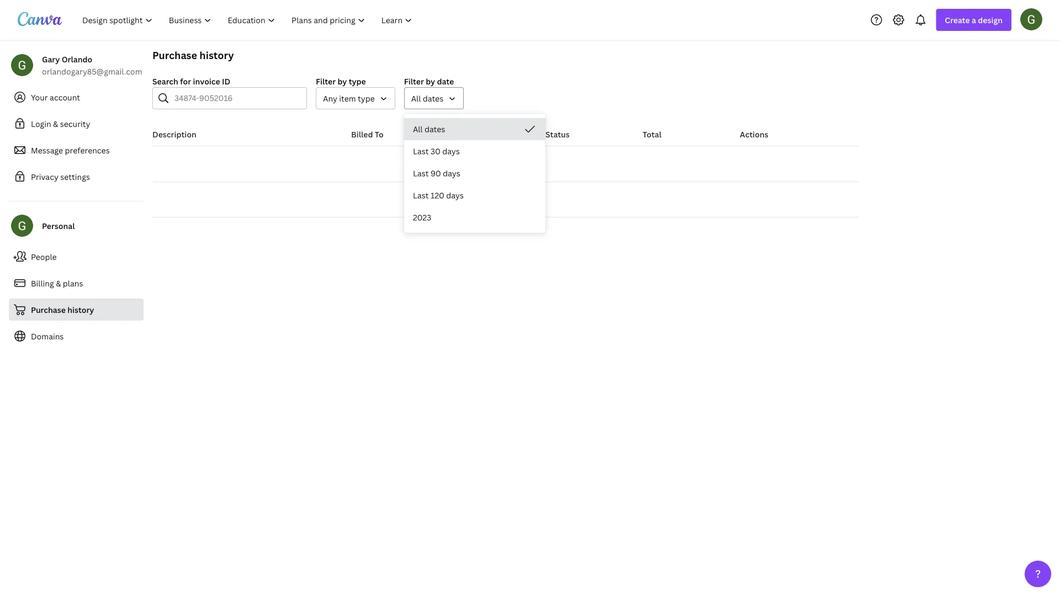 Task type: describe. For each thing, give the bounding box(es) containing it.
filter for filter by type
[[316, 76, 336, 86]]

last 30 days option
[[404, 140, 546, 162]]

all dates inside all dates "button"
[[411, 93, 443, 104]]

by for type
[[338, 76, 347, 86]]

created
[[448, 129, 478, 139]]

120
[[431, 190, 444, 201]]

privacy settings link
[[9, 166, 144, 188]]

domains
[[31, 331, 64, 342]]

last 120 days button
[[404, 184, 546, 207]]

dates inside "button"
[[423, 93, 443, 104]]

preferences
[[65, 145, 110, 155]]

gary orlando image
[[1020, 8, 1043, 30]]

filter by date
[[404, 76, 454, 86]]

description
[[152, 129, 196, 139]]

filter for filter by date
[[404, 76, 424, 86]]

2023 option
[[404, 207, 546, 229]]

gary orlando orlandogary85@gmail.com
[[42, 54, 142, 76]]

1 horizontal spatial history
[[200, 48, 234, 62]]

any
[[323, 93, 337, 104]]

date
[[437, 76, 454, 86]]

privacy settings
[[31, 171, 90, 182]]

top level navigation element
[[75, 9, 422, 31]]

all inside button
[[413, 124, 423, 134]]

message
[[31, 145, 63, 155]]

login & security link
[[9, 113, 144, 135]]

billing
[[31, 278, 54, 289]]

0 vertical spatial purchase history
[[152, 48, 234, 62]]

status
[[546, 129, 570, 139]]

last 90 days
[[413, 168, 460, 179]]

people link
[[9, 246, 144, 268]]

last for last 90 days
[[413, 168, 429, 179]]

Search for invoice ID text field
[[174, 88, 300, 109]]

orlando
[[62, 54, 92, 64]]

last 90 days option
[[404, 162, 546, 184]]

last 120 days option
[[404, 184, 546, 207]]

domains link
[[9, 325, 144, 347]]

your
[[31, 92, 48, 102]]

last for last 30 days
[[413, 146, 429, 157]]

privacy
[[31, 171, 58, 182]]

orlandogary85@gmail.com
[[42, 66, 142, 76]]

personal
[[42, 221, 75, 231]]

all dates option
[[404, 118, 546, 140]]

30
[[431, 146, 441, 157]]

list box containing all dates
[[404, 118, 546, 229]]

total
[[643, 129, 662, 139]]

type for any item type
[[358, 93, 375, 104]]

billed to
[[351, 129, 384, 139]]

90
[[431, 168, 441, 179]]

on
[[480, 129, 491, 139]]

gary
[[42, 54, 60, 64]]

all dates inside all dates button
[[413, 124, 445, 134]]

days for last 90 days
[[443, 168, 460, 179]]

billed
[[351, 129, 373, 139]]



Task type: vqa. For each thing, say whether or not it's contained in the screenshot.
the 16 × 16 in
no



Task type: locate. For each thing, give the bounding box(es) containing it.
0 vertical spatial dates
[[423, 93, 443, 104]]

purchase
[[152, 48, 197, 62], [31, 305, 66, 315]]

2 vertical spatial days
[[446, 190, 464, 201]]

days for last 30 days
[[442, 146, 460, 157]]

last 30 days
[[413, 146, 460, 157]]

0 horizontal spatial purchase
[[31, 305, 66, 315]]

actions
[[740, 129, 768, 139]]

days right 30
[[442, 146, 460, 157]]

last 30 days button
[[404, 140, 546, 162]]

& for billing
[[56, 278, 61, 289]]

2 by from the left
[[426, 76, 435, 86]]

id
[[222, 76, 230, 86]]

2023
[[413, 212, 431, 223]]

1 vertical spatial all
[[413, 124, 423, 134]]

1 horizontal spatial purchase
[[152, 48, 197, 62]]

last left 90
[[413, 168, 429, 179]]

days inside option
[[446, 190, 464, 201]]

filter by type
[[316, 76, 366, 86]]

account
[[50, 92, 80, 102]]

0 horizontal spatial by
[[338, 76, 347, 86]]

for
[[180, 76, 191, 86]]

search
[[152, 76, 178, 86]]

type up any item type button
[[349, 76, 366, 86]]

purchase history link
[[9, 299, 144, 321]]

days
[[442, 146, 460, 157], [443, 168, 460, 179], [446, 190, 464, 201]]

history
[[200, 48, 234, 62], [67, 305, 94, 315]]

any item type
[[323, 93, 375, 104]]

& for login
[[53, 118, 58, 129]]

login
[[31, 118, 51, 129]]

purchase up the domains
[[31, 305, 66, 315]]

list box
[[404, 118, 546, 229]]

0 vertical spatial all dates
[[411, 93, 443, 104]]

days for last 120 days
[[446, 190, 464, 201]]

0 vertical spatial type
[[349, 76, 366, 86]]

item
[[339, 93, 356, 104]]

1 horizontal spatial filter
[[404, 76, 424, 86]]

billing & plans link
[[9, 272, 144, 294]]

last 120 days
[[413, 190, 464, 201]]

by left date
[[426, 76, 435, 86]]

last
[[413, 146, 429, 157], [413, 168, 429, 179], [413, 190, 429, 201]]

your account
[[31, 92, 80, 102]]

type
[[349, 76, 366, 86], [358, 93, 375, 104]]

purchase history up search for invoice id
[[152, 48, 234, 62]]

& right the login
[[53, 118, 58, 129]]

create a design button
[[936, 9, 1012, 31]]

1 by from the left
[[338, 76, 347, 86]]

last for last 120 days
[[413, 190, 429, 201]]

last left the 120
[[413, 190, 429, 201]]

2 last from the top
[[413, 168, 429, 179]]

history down billing & plans link
[[67, 305, 94, 315]]

days right the 120
[[446, 190, 464, 201]]

design
[[978, 15, 1003, 25]]

filter
[[316, 76, 336, 86], [404, 76, 424, 86]]

2023 button
[[404, 207, 546, 229]]

plans
[[63, 278, 83, 289]]

1 horizontal spatial purchase history
[[152, 48, 234, 62]]

0 vertical spatial all
[[411, 93, 421, 104]]

0 vertical spatial history
[[200, 48, 234, 62]]

created on
[[448, 129, 491, 139]]

1 vertical spatial last
[[413, 168, 429, 179]]

create a design
[[945, 15, 1003, 25]]

all down filter by date
[[411, 93, 421, 104]]

1 vertical spatial dates
[[425, 124, 445, 134]]

1 filter from the left
[[316, 76, 336, 86]]

1 vertical spatial all dates
[[413, 124, 445, 134]]

message preferences link
[[9, 139, 144, 161]]

all dates
[[411, 93, 443, 104], [413, 124, 445, 134]]

0 vertical spatial &
[[53, 118, 58, 129]]

3 last from the top
[[413, 190, 429, 201]]

by up item
[[338, 76, 347, 86]]

purchase history
[[152, 48, 234, 62], [31, 305, 94, 315]]

1 vertical spatial purchase history
[[31, 305, 94, 315]]

type inside button
[[358, 93, 375, 104]]

search for invoice id
[[152, 76, 230, 86]]

history up id
[[200, 48, 234, 62]]

0 horizontal spatial filter
[[316, 76, 336, 86]]

1 vertical spatial type
[[358, 93, 375, 104]]

message preferences
[[31, 145, 110, 155]]

1 vertical spatial history
[[67, 305, 94, 315]]

security
[[60, 118, 90, 129]]

dates inside button
[[425, 124, 445, 134]]

dates up 30
[[425, 124, 445, 134]]

type for filter by type
[[349, 76, 366, 86]]

1 vertical spatial days
[[443, 168, 460, 179]]

all dates up 30
[[413, 124, 445, 134]]

1 vertical spatial &
[[56, 278, 61, 289]]

people
[[31, 252, 57, 262]]

settings
[[60, 171, 90, 182]]

dates
[[423, 93, 443, 104], [425, 124, 445, 134]]

All dates button
[[404, 87, 464, 109]]

0 vertical spatial last
[[413, 146, 429, 157]]

2 vertical spatial last
[[413, 190, 429, 201]]

0 vertical spatial days
[[442, 146, 460, 157]]

all dates button
[[404, 118, 546, 140]]

1 vertical spatial purchase
[[31, 305, 66, 315]]

login & security
[[31, 118, 90, 129]]

all inside "button"
[[411, 93, 421, 104]]

by for date
[[426, 76, 435, 86]]

purchase up search
[[152, 48, 197, 62]]

invoice
[[193, 76, 220, 86]]

&
[[53, 118, 58, 129], [56, 278, 61, 289]]

0 vertical spatial purchase
[[152, 48, 197, 62]]

last 90 days button
[[404, 162, 546, 184]]

1 last from the top
[[413, 146, 429, 157]]

Any item type button
[[316, 87, 395, 109]]

to
[[375, 129, 384, 139]]

2 filter from the left
[[404, 76, 424, 86]]

days right 90
[[443, 168, 460, 179]]

all up last 30 days
[[413, 124, 423, 134]]

filter up all dates "button"
[[404, 76, 424, 86]]

& left plans at the top left of the page
[[56, 278, 61, 289]]

last left 30
[[413, 146, 429, 157]]

all
[[411, 93, 421, 104], [413, 124, 423, 134]]

your account link
[[9, 86, 144, 108]]

billing & plans
[[31, 278, 83, 289]]

purchase history down billing & plans
[[31, 305, 94, 315]]

create
[[945, 15, 970, 25]]

by
[[338, 76, 347, 86], [426, 76, 435, 86]]

1 horizontal spatial by
[[426, 76, 435, 86]]

a
[[972, 15, 976, 25]]

0 horizontal spatial history
[[67, 305, 94, 315]]

all dates down filter by date
[[411, 93, 443, 104]]

last inside option
[[413, 190, 429, 201]]

type right item
[[358, 93, 375, 104]]

filter up any
[[316, 76, 336, 86]]

dates down filter by date
[[423, 93, 443, 104]]

0 horizontal spatial purchase history
[[31, 305, 94, 315]]



